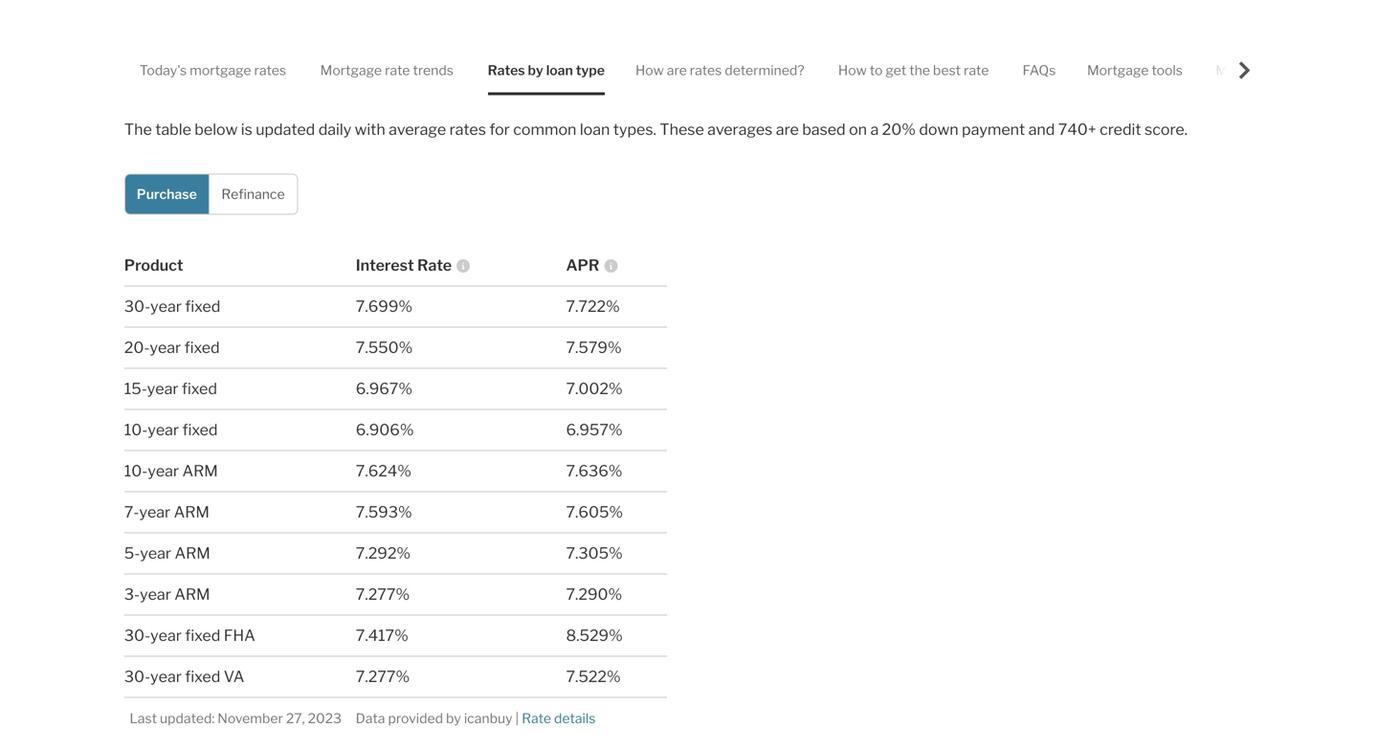 Task type: locate. For each thing, give the bounding box(es) containing it.
1 vertical spatial 30-
[[124, 626, 150, 645]]

credit
[[1100, 120, 1142, 139]]

1 30- from the top
[[124, 297, 150, 316]]

1 horizontal spatial rate
[[964, 62, 989, 79]]

7.699 %
[[356, 297, 413, 316]]

mortgage up updated
[[229, 58, 356, 91]]

best
[[933, 62, 961, 79]]

30- up the 20-
[[124, 297, 150, 316]]

rate details link
[[522, 711, 596, 727]]

1 horizontal spatial how
[[839, 62, 867, 79]]

1 horizontal spatial loan
[[546, 62, 573, 79]]

fixed for 20-year fixed
[[184, 338, 220, 357]]

year up 10-year fixed
[[147, 379, 179, 398]]

how up the table below is updated daily with average rates for common loan types. these averages are based on a 20% down payment and 740+ credit score.
[[636, 62, 664, 79]]

mortgage for mortgage news
[[1216, 62, 1278, 79]]

1 10- from the top
[[124, 421, 148, 439]]

30- for 30-year fixed va
[[124, 668, 150, 686]]

5-
[[124, 544, 140, 563]]

option group containing purchase
[[124, 174, 298, 215]]

how for how to get the best rate
[[839, 62, 867, 79]]

the
[[910, 62, 931, 79]]

loan
[[470, 58, 524, 91], [546, 62, 573, 79], [580, 120, 610, 139]]

6.967 %
[[356, 379, 413, 398]]

mortgage right today's
[[190, 62, 251, 79]]

1 horizontal spatial rate
[[522, 711, 552, 727]]

year
[[150, 297, 182, 316], [150, 338, 181, 357], [147, 379, 179, 398], [148, 421, 179, 439], [148, 462, 179, 480], [139, 503, 171, 522], [140, 544, 171, 563], [140, 585, 171, 604], [150, 626, 182, 645], [150, 668, 182, 686]]

year down 3-year arm
[[150, 626, 182, 645]]

today's mortgage rates link
[[140, 46, 286, 95]]

10- up "7-"
[[124, 462, 148, 480]]

10- for 10-year arm
[[124, 462, 148, 480]]

7.277 % down 7.292 %
[[356, 585, 410, 604]]

rate right best
[[964, 62, 989, 79]]

year down 7-year arm
[[140, 544, 171, 563]]

7.605
[[566, 503, 609, 522]]

rate left trends
[[385, 62, 410, 79]]

mortgage for mortgage rate trends
[[320, 62, 382, 79]]

daily
[[319, 120, 352, 139]]

updated
[[256, 120, 315, 139]]

how to get the best rate link
[[839, 46, 989, 95]]

rate
[[417, 256, 452, 275], [522, 711, 552, 727]]

%
[[399, 297, 413, 316], [606, 297, 620, 316], [399, 338, 413, 357], [608, 338, 622, 357], [399, 379, 413, 398], [609, 379, 623, 398], [400, 421, 414, 439], [609, 421, 623, 439], [398, 462, 412, 480], [609, 462, 623, 480], [398, 503, 412, 522], [609, 503, 623, 522], [397, 544, 411, 563], [609, 544, 623, 563], [396, 585, 410, 604], [609, 585, 623, 604], [395, 626, 409, 645], [609, 626, 623, 645], [396, 668, 410, 686], [607, 668, 621, 686]]

7.417 %
[[356, 626, 409, 645]]

7.277 %
[[356, 585, 410, 604], [356, 668, 410, 686]]

3 mortgage from the left
[[1216, 62, 1278, 79]]

0 horizontal spatial mortgage
[[320, 62, 382, 79]]

7.722
[[566, 297, 606, 316]]

year up "20-year fixed"
[[150, 297, 182, 316]]

7.636
[[566, 462, 609, 480]]

2 vertical spatial 30-
[[124, 668, 150, 686]]

7.277 % down '7.417 %'
[[356, 668, 410, 686]]

7.290 %
[[566, 585, 623, 604]]

1 vertical spatial 10-
[[124, 462, 148, 480]]

7.305
[[566, 544, 609, 563]]

faqs link
[[1023, 46, 1056, 95]]

0 vertical spatial 7.277 %
[[356, 585, 410, 604]]

2 10- from the top
[[124, 462, 148, 480]]

7.636 %
[[566, 462, 623, 480]]

year up the 15-year fixed
[[150, 338, 181, 357]]

year down the 15-year fixed
[[148, 421, 179, 439]]

2 how from the left
[[839, 62, 867, 79]]

20-year fixed
[[124, 338, 220, 357]]

7.593
[[356, 503, 398, 522]]

current  mortgage rates by loan type
[[124, 58, 587, 91]]

year for 15-year fixed
[[147, 379, 179, 398]]

7.277 % for 3-year arm
[[356, 585, 410, 604]]

year for 3-year arm
[[140, 585, 171, 604]]

10- for 10-year fixed
[[124, 421, 148, 439]]

mortgage left the tools
[[1088, 62, 1149, 79]]

7.292
[[356, 544, 397, 563]]

rate right |
[[522, 711, 552, 727]]

arm down 10-year arm
[[174, 503, 210, 522]]

30- for 30-year fixed fha
[[124, 626, 150, 645]]

2 7.277 from the top
[[356, 668, 396, 686]]

rates for today's
[[254, 62, 286, 79]]

mortgage rate trends
[[320, 62, 454, 79]]

15-year fixed
[[124, 379, 217, 398]]

year for 5-year arm
[[140, 544, 171, 563]]

fixed down "20-year fixed"
[[182, 379, 217, 398]]

2 horizontal spatial loan
[[580, 120, 610, 139]]

fixed up 10-year arm
[[182, 421, 218, 439]]

get
[[886, 62, 907, 79]]

0 horizontal spatial how
[[636, 62, 664, 79]]

mortgage rate trends link
[[320, 46, 454, 95]]

by left rates
[[433, 58, 464, 91]]

arm down 10-year fixed
[[182, 462, 218, 480]]

6.957
[[566, 421, 609, 439]]

30- down 3-
[[124, 626, 150, 645]]

arm up 30-year fixed fha
[[175, 585, 210, 604]]

7.624 %
[[356, 462, 412, 480]]

1 7.277 % from the top
[[356, 585, 410, 604]]

rates left the determined?
[[690, 62, 722, 79]]

Purchase radio
[[124, 174, 209, 215]]

year for 20-year fixed
[[150, 338, 181, 357]]

fixed down 30-year fixed
[[184, 338, 220, 357]]

0 vertical spatial 7.277
[[356, 585, 396, 604]]

loan left the types.
[[580, 120, 610, 139]]

2 horizontal spatial mortgage
[[1216, 62, 1278, 79]]

interest
[[356, 256, 414, 275]]

rate right interest
[[417, 256, 452, 275]]

are left based
[[776, 120, 799, 139]]

mortgage for mortgage tools
[[1088, 62, 1149, 79]]

option group
[[124, 174, 298, 215]]

1 vertical spatial rate
[[522, 711, 552, 727]]

mortgage
[[229, 58, 356, 91], [190, 62, 251, 79]]

type
[[529, 58, 587, 91], [576, 62, 605, 79]]

7-
[[124, 503, 139, 522]]

rates inside today's mortgage rates link
[[254, 62, 286, 79]]

fixed left va
[[185, 668, 221, 686]]

for
[[490, 120, 510, 139]]

20%
[[882, 120, 916, 139]]

arm for 5-year arm
[[175, 544, 210, 563]]

fixed
[[185, 297, 221, 316], [184, 338, 220, 357], [182, 379, 217, 398], [182, 421, 218, 439], [185, 626, 221, 645], [185, 668, 221, 686]]

trends
[[413, 62, 454, 79]]

fixed left fha
[[185, 626, 221, 645]]

fixed for 30-year fixed va
[[185, 668, 221, 686]]

how are rates determined? link
[[636, 46, 805, 95]]

1 vertical spatial 7.277 %
[[356, 668, 410, 686]]

2 30- from the top
[[124, 626, 150, 645]]

common
[[513, 120, 577, 139]]

1 vertical spatial 7.277
[[356, 668, 396, 686]]

10-
[[124, 421, 148, 439], [124, 462, 148, 480]]

mortgage tools link
[[1088, 46, 1183, 95]]

how for how are rates determined?
[[636, 62, 664, 79]]

10- down '15-'
[[124, 421, 148, 439]]

7.277 down 7.292
[[356, 585, 396, 604]]

2 mortgage from the left
[[1088, 62, 1149, 79]]

rates for current
[[361, 58, 427, 91]]

tools
[[1152, 62, 1183, 79]]

loan right rates
[[546, 62, 573, 79]]

mortgage for today's
[[190, 62, 251, 79]]

news
[[1281, 62, 1314, 79]]

refinance
[[222, 186, 285, 202]]

are
[[667, 62, 687, 79], [776, 120, 799, 139]]

0 vertical spatial 30-
[[124, 297, 150, 316]]

next image
[[1237, 62, 1254, 79]]

arm for 10-year arm
[[182, 462, 218, 480]]

7.277 % for 30-year fixed va
[[356, 668, 410, 686]]

by left icanbuy
[[446, 711, 461, 727]]

year up updated:
[[150, 668, 182, 686]]

rates inside how are rates determined? link
[[690, 62, 722, 79]]

updated:
[[160, 711, 215, 727]]

how are rates determined?
[[636, 62, 805, 79]]

how left to
[[839, 62, 867, 79]]

0 horizontal spatial loan
[[470, 58, 524, 91]]

year up 5-year arm
[[139, 503, 171, 522]]

1 how from the left
[[636, 62, 664, 79]]

fixed up "20-year fixed"
[[185, 297, 221, 316]]

740+
[[1059, 120, 1097, 139]]

7.699
[[356, 297, 399, 316]]

mortgage for current
[[229, 58, 356, 91]]

0 vertical spatial rate
[[417, 256, 452, 275]]

how
[[636, 62, 664, 79], [839, 62, 867, 79]]

7.277 down 7.417
[[356, 668, 396, 686]]

fha
[[224, 626, 255, 645]]

30- for 30-year fixed
[[124, 297, 150, 316]]

6.906
[[356, 421, 400, 439]]

year up 7-year arm
[[148, 462, 179, 480]]

by
[[433, 58, 464, 91], [528, 62, 544, 79], [446, 711, 461, 727]]

are up the these
[[667, 62, 687, 79]]

1 mortgage from the left
[[320, 62, 382, 79]]

6.906 %
[[356, 421, 414, 439]]

arm up 3-year arm
[[175, 544, 210, 563]]

year down 5-year arm
[[140, 585, 171, 604]]

2 7.277 % from the top
[[356, 668, 410, 686]]

30-
[[124, 297, 150, 316], [124, 626, 150, 645], [124, 668, 150, 686]]

1 7.277 from the top
[[356, 585, 396, 604]]

rates
[[361, 58, 427, 91], [254, 62, 286, 79], [690, 62, 722, 79], [450, 120, 486, 139]]

data provided by icanbuy | rate details
[[356, 711, 596, 727]]

1 horizontal spatial mortgage
[[1088, 62, 1149, 79]]

rates for how
[[690, 62, 722, 79]]

3 30- from the top
[[124, 668, 150, 686]]

1 horizontal spatial are
[[776, 120, 799, 139]]

mortgage up daily
[[320, 62, 382, 79]]

0 vertical spatial 10-
[[124, 421, 148, 439]]

rates up updated
[[254, 62, 286, 79]]

rates up average
[[361, 58, 427, 91]]

0 horizontal spatial rate
[[385, 62, 410, 79]]

7.417
[[356, 626, 395, 645]]

mortgage left 'news'
[[1216, 62, 1278, 79]]

0 vertical spatial are
[[667, 62, 687, 79]]

loan up for
[[470, 58, 524, 91]]

year for 7-year arm
[[139, 503, 171, 522]]

30- up last
[[124, 668, 150, 686]]

10-year fixed
[[124, 421, 218, 439]]



Task type: vqa. For each thing, say whether or not it's contained in the screenshot.
Refinance
yes



Task type: describe. For each thing, give the bounding box(es) containing it.
rates by loan type
[[488, 62, 605, 79]]

table
[[155, 120, 191, 139]]

10-year arm
[[124, 462, 218, 480]]

on
[[849, 120, 868, 139]]

8.529 %
[[566, 626, 623, 645]]

7.550
[[356, 338, 399, 357]]

7.522 %
[[566, 668, 621, 686]]

7-year arm
[[124, 503, 210, 522]]

faqs
[[1023, 62, 1056, 79]]

apr
[[566, 256, 600, 275]]

today's
[[140, 62, 187, 79]]

fixed for 15-year fixed
[[182, 379, 217, 398]]

7.002 %
[[566, 379, 623, 398]]

is
[[241, 120, 253, 139]]

last updated: november 27, 2023
[[130, 711, 342, 727]]

|
[[516, 711, 519, 727]]

year for 30-year fixed va
[[150, 668, 182, 686]]

7.579 %
[[566, 338, 622, 357]]

3-year arm
[[124, 585, 210, 604]]

fixed for 30-year fixed fha
[[185, 626, 221, 645]]

year for 30-year fixed
[[150, 297, 182, 316]]

payment
[[962, 120, 1026, 139]]

year for 30-year fixed fha
[[150, 626, 182, 645]]

30-year fixed va
[[124, 668, 245, 686]]

7.290
[[566, 585, 609, 604]]

27,
[[286, 711, 305, 727]]

Refinance radio
[[208, 174, 298, 215]]

va
[[224, 668, 245, 686]]

these
[[660, 120, 704, 139]]

30-year fixed fha
[[124, 626, 255, 645]]

and
[[1029, 120, 1055, 139]]

year for 10-year fixed
[[148, 421, 179, 439]]

data
[[356, 711, 385, 727]]

details
[[554, 711, 596, 727]]

to
[[870, 62, 883, 79]]

last
[[130, 711, 157, 727]]

down
[[920, 120, 959, 139]]

arm for 3-year arm
[[175, 585, 210, 604]]

averages
[[708, 120, 773, 139]]

with
[[355, 120, 386, 139]]

7.305 %
[[566, 544, 623, 563]]

mortgage news
[[1216, 62, 1314, 79]]

november
[[218, 711, 283, 727]]

6.967
[[356, 379, 399, 398]]

year for 10-year arm
[[148, 462, 179, 480]]

provided
[[388, 711, 443, 727]]

15-
[[124, 379, 147, 398]]

types.
[[614, 120, 657, 139]]

1 vertical spatial are
[[776, 120, 799, 139]]

7.277 for 30-year fixed va
[[356, 668, 396, 686]]

mortgage news link
[[1216, 46, 1314, 95]]

rates by loan type link
[[488, 46, 605, 95]]

interest rate
[[356, 256, 452, 275]]

score.
[[1145, 120, 1188, 139]]

below
[[195, 120, 238, 139]]

7.624
[[356, 462, 398, 480]]

type up common
[[576, 62, 605, 79]]

0 horizontal spatial are
[[667, 62, 687, 79]]

7.002
[[566, 379, 609, 398]]

how to get the best rate
[[839, 62, 989, 79]]

rates
[[488, 62, 525, 79]]

icanbuy
[[464, 711, 513, 727]]

product
[[124, 256, 183, 275]]

arm for 7-year arm
[[174, 503, 210, 522]]

7.579
[[566, 338, 608, 357]]

today's mortgage rates
[[140, 62, 286, 79]]

determined?
[[725, 62, 805, 79]]

0 horizontal spatial rate
[[417, 256, 452, 275]]

type right rates
[[529, 58, 587, 91]]

a
[[871, 120, 879, 139]]

by right rates
[[528, 62, 544, 79]]

1 rate from the left
[[385, 62, 410, 79]]

30-year fixed
[[124, 297, 221, 316]]

7.277 for 3-year arm
[[356, 585, 396, 604]]

fixed for 30-year fixed
[[185, 297, 221, 316]]

purchase
[[137, 186, 197, 202]]

7.522
[[566, 668, 607, 686]]

7.550 %
[[356, 338, 413, 357]]

7.605 %
[[566, 503, 623, 522]]

3-
[[124, 585, 140, 604]]

7.722 %
[[566, 297, 620, 316]]

average
[[389, 120, 446, 139]]

the table below is updated daily with average rates for common loan types. these averages are based on a 20% down payment and 740+ credit score.
[[124, 120, 1188, 139]]

rates left for
[[450, 120, 486, 139]]

2 rate from the left
[[964, 62, 989, 79]]

2023
[[308, 711, 342, 727]]

fixed for 10-year fixed
[[182, 421, 218, 439]]



